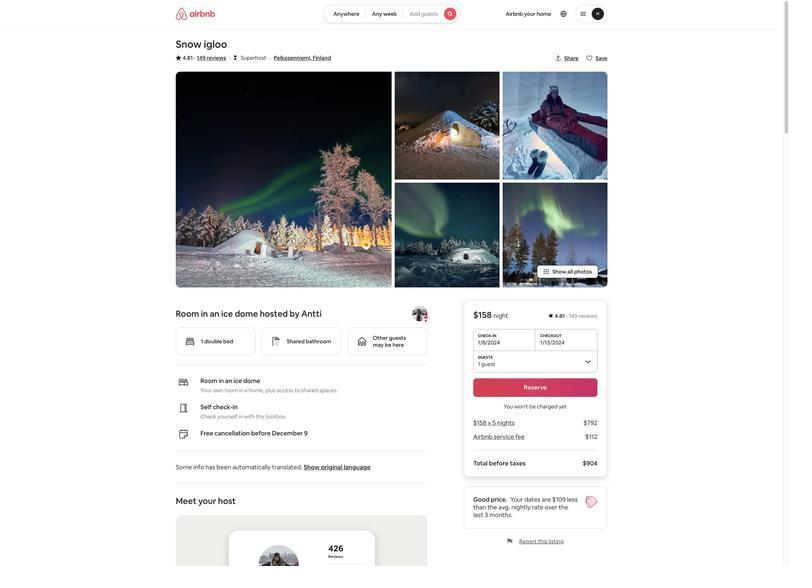 Task type: locate. For each thing, give the bounding box(es) containing it.
1 vertical spatial room
[[201, 377, 218, 385]]

$158 night
[[474, 310, 509, 321]]

access
[[277, 387, 294, 394]]

0 horizontal spatial be
[[385, 342, 392, 349]]

0 horizontal spatial 4.81
[[183, 54, 193, 61]]

week
[[384, 10, 397, 17]]

1 guest
[[478, 361, 496, 368]]

be
[[385, 342, 392, 349], [530, 404, 536, 410]]

4.81
[[183, 54, 193, 61], [555, 313, 565, 320]]

1 horizontal spatial reviews
[[579, 313, 598, 320]]

1 horizontal spatial the
[[488, 504, 497, 512]]

a
[[245, 387, 248, 394]]

1 snow igloo image from the top
[[395, 72, 500, 180]]

report this listing button
[[507, 539, 564, 545]]

1 horizontal spatial an
[[225, 377, 232, 385]]

4.81 · 149 reviews
[[183, 54, 226, 61], [555, 313, 598, 320]]

room for room in an ice dome your own room in a home, plus access to shared spaces.
[[201, 377, 218, 385]]

an
[[210, 309, 220, 319], [225, 377, 232, 385]]

0 horizontal spatial your
[[201, 387, 212, 394]]

0 vertical spatial 1
[[201, 338, 203, 345]]

room
[[225, 387, 238, 394]]

airbnb
[[506, 10, 523, 17], [474, 433, 493, 441]]

0 vertical spatial snow igloo image
[[395, 72, 500, 180]]

1 vertical spatial your
[[198, 496, 216, 507]]

by
[[290, 309, 300, 319]]

you won't be charged yet
[[504, 404, 567, 410]]

show inside show all photos button
[[553, 269, 567, 275]]

warm sleeping bags image
[[503, 72, 608, 180]]

guests right other
[[389, 335, 407, 342]]

$112
[[586, 433, 598, 441]]

cancellation
[[215, 430, 250, 438]]

guests inside button
[[422, 10, 438, 17]]

guests
[[422, 10, 438, 17], [389, 335, 407, 342]]

airbnb your home link
[[501, 6, 556, 22]]

9
[[304, 430, 308, 438]]

1 left double
[[201, 338, 203, 345]]

guests right add
[[422, 10, 438, 17]]

the
[[256, 414, 265, 421], [488, 504, 497, 512], [559, 504, 569, 512]]

1 horizontal spatial show
[[553, 269, 567, 275]]

airbnb for airbnb your home
[[506, 10, 523, 17]]

room
[[176, 309, 199, 319], [201, 377, 218, 385]]

before down with
[[251, 430, 271, 438]]

1 $158 from the top
[[474, 310, 492, 321]]

1 horizontal spatial ice
[[234, 377, 242, 385]]

0 vertical spatial reviews
[[207, 54, 226, 61]]

0 horizontal spatial 4.81 · 149 reviews
[[183, 54, 226, 61]]

shared
[[301, 387, 318, 394]]

be inside other guests may be here
[[385, 342, 392, 349]]

your left own
[[201, 387, 212, 394]]

be right "may"
[[385, 342, 392, 349]]

0 horizontal spatial ice
[[221, 309, 233, 319]]

guest
[[482, 361, 496, 368]]

1 vertical spatial 4.81 · 149 reviews
[[555, 313, 598, 320]]

0 vertical spatial room
[[176, 309, 199, 319]]

$158 left x
[[474, 419, 487, 427]]

airbnb down x
[[474, 433, 493, 441]]

reviews
[[329, 555, 343, 560]]

4.81 · 149 reviews up 1/13/2024
[[555, 313, 598, 320]]

add guests
[[410, 10, 438, 17]]

nightly
[[512, 504, 531, 512]]

lockbox.
[[266, 414, 287, 421]]

free cancellation before december 9
[[201, 430, 308, 438]]

ice inside room in an ice dome your own room in a home, plus access to shared spaces.
[[234, 377, 242, 385]]

dome up home,
[[243, 377, 260, 385]]

ice up room
[[234, 377, 242, 385]]

0 vertical spatial an
[[210, 309, 220, 319]]

price.
[[491, 496, 508, 504]]

airbnb for airbnb service fee
[[474, 433, 493, 441]]

your inside room in an ice dome your own room in a home, plus access to shared spaces.
[[201, 387, 212, 394]]

in up yourself
[[233, 404, 238, 412]]

1 horizontal spatial room
[[201, 377, 218, 385]]

show left the original
[[304, 464, 320, 472]]

add guests button
[[403, 5, 460, 23]]

in up double
[[201, 309, 208, 319]]

translated.
[[272, 464, 303, 472]]

0 vertical spatial be
[[385, 342, 392, 349]]

1 vertical spatial ice
[[234, 377, 242, 385]]

before right the "total" at bottom right
[[489, 460, 509, 468]]

1 horizontal spatial your
[[511, 496, 524, 504]]

1 vertical spatial guests
[[389, 335, 407, 342]]

in
[[201, 309, 208, 319], [219, 377, 224, 385], [239, 387, 244, 394], [233, 404, 238, 412], [239, 414, 243, 421]]

149
[[197, 54, 206, 61], [569, 313, 578, 320]]

superhost
[[241, 54, 266, 61]]

dates
[[525, 496, 541, 504]]

show left all
[[553, 269, 567, 275]]

the left the avg.
[[488, 504, 497, 512]]

your inside the profile element
[[525, 10, 536, 17]]

0 horizontal spatial before
[[251, 430, 271, 438]]

igloo
[[204, 38, 227, 51]]

0 vertical spatial dome
[[235, 309, 258, 319]]

the right with
[[256, 414, 265, 421]]

0 horizontal spatial guests
[[389, 335, 407, 342]]

show all photos button
[[537, 265, 599, 279]]

room inside room in an ice dome your own room in a home, plus access to shared spaces.
[[201, 377, 218, 385]]

1 horizontal spatial 1
[[478, 361, 480, 368]]

3
[[485, 512, 488, 520]]

airbnb inside the profile element
[[506, 10, 523, 17]]

antti image
[[413, 306, 428, 322], [413, 306, 428, 322]]

the inside self check-in check yourself in with the lockbox.
[[256, 414, 265, 421]]

won't
[[515, 404, 529, 410]]

in left with
[[239, 414, 243, 421]]

an up double
[[210, 309, 220, 319]]

1 inside dropdown button
[[478, 361, 480, 368]]

2 snow igloo image from the top
[[395, 183, 500, 288]]

0 horizontal spatial 1
[[201, 338, 203, 345]]

reserve
[[524, 384, 547, 392]]

pelkosenniemi,
[[274, 54, 312, 61]]

ice up bed
[[221, 309, 233, 319]]

0 vertical spatial ice
[[221, 309, 233, 319]]

1 vertical spatial 149
[[569, 313, 578, 320]]

1 vertical spatial show
[[304, 464, 320, 472]]

report this listing
[[520, 539, 564, 545]]

0 vertical spatial your
[[525, 10, 536, 17]]

listing
[[549, 539, 564, 545]]

your right the avg.
[[511, 496, 524, 504]]

4.81 down snow
[[183, 54, 193, 61]]

your left the "host"
[[198, 496, 216, 507]]

1/8/2024
[[478, 339, 500, 346]]

other guests may be here
[[373, 335, 407, 349]]

with
[[244, 414, 255, 421]]

guests for other guests may be here
[[389, 335, 407, 342]]

before
[[251, 430, 271, 438], [489, 460, 509, 468]]

airbnb left home
[[506, 10, 523, 17]]

1 vertical spatial $158
[[474, 419, 487, 427]]

$158 for $158 night
[[474, 310, 492, 321]]

meet
[[176, 496, 197, 507]]

any
[[372, 10, 382, 17]]

airbnb service fee
[[474, 433, 525, 441]]

1 for 1 guest
[[478, 361, 480, 368]]

1 vertical spatial your
[[511, 496, 524, 504]]

0 vertical spatial $158
[[474, 310, 492, 321]]

guests inside other guests may be here
[[389, 335, 407, 342]]

be right won't
[[530, 404, 536, 410]]

1 left guest on the right bottom of page
[[478, 361, 480, 368]]

1 vertical spatial airbnb
[[474, 433, 493, 441]]

snow igloo image
[[395, 72, 500, 180], [395, 183, 500, 288]]

avg.
[[499, 504, 510, 512]]

1 horizontal spatial 4.81
[[555, 313, 565, 320]]

1 vertical spatial an
[[225, 377, 232, 385]]

$158 left night
[[474, 310, 492, 321]]

$158 for $158 x 5 nights
[[474, 419, 487, 427]]

1 horizontal spatial before
[[489, 460, 509, 468]]

dome inside room in an ice dome your own room in a home, plus access to shared spaces.
[[243, 377, 260, 385]]

any week button
[[366, 5, 404, 23]]

the right over
[[559, 504, 569, 512]]

an for room in an ice dome hosted by antti
[[210, 309, 220, 319]]

0 horizontal spatial room
[[176, 309, 199, 319]]

149 reviews button
[[197, 54, 226, 62]]

0 horizontal spatial airbnb
[[474, 433, 493, 441]]

1 horizontal spatial be
[[530, 404, 536, 410]]

4.81 up 1/13/2024
[[555, 313, 565, 320]]

0 vertical spatial 4.81
[[183, 54, 193, 61]]

1 vertical spatial snow igloo image
[[395, 183, 500, 288]]

your
[[525, 10, 536, 17], [198, 496, 216, 507]]

None search field
[[324, 5, 460, 23]]

dome for your
[[243, 377, 260, 385]]

1 vertical spatial reviews
[[579, 313, 598, 320]]

good
[[474, 496, 490, 504]]

home
[[537, 10, 552, 17]]

0 vertical spatial your
[[201, 387, 212, 394]]

dome left "hosted"
[[235, 309, 258, 319]]

add
[[410, 10, 420, 17]]

december
[[272, 430, 303, 438]]

double
[[204, 338, 222, 345]]

antti user profile image
[[259, 546, 299, 567], [259, 546, 299, 567]]

less
[[568, 496, 578, 504]]

an up room
[[225, 377, 232, 385]]

your left home
[[525, 10, 536, 17]]

4.81 · 149 reviews down snow igloo
[[183, 54, 226, 61]]

guests for add guests
[[422, 10, 438, 17]]

dome
[[235, 309, 258, 319], [243, 377, 260, 385]]

your for meet
[[198, 496, 216, 507]]

1 vertical spatial 1
[[478, 361, 480, 368]]

0 vertical spatial show
[[553, 269, 567, 275]]

in left a
[[239, 387, 244, 394]]

0 horizontal spatial the
[[256, 414, 265, 421]]

1 horizontal spatial your
[[525, 10, 536, 17]]

snow
[[176, 38, 202, 51]]

1 for 1 double bed
[[201, 338, 203, 345]]

0 vertical spatial 149
[[197, 54, 206, 61]]

1 horizontal spatial guests
[[422, 10, 438, 17]]

0 horizontal spatial your
[[198, 496, 216, 507]]

night
[[494, 312, 509, 320]]

photos
[[575, 269, 593, 275]]

lucky ranch is good place to spot lights image
[[503, 183, 608, 288]]

2 $158 from the top
[[474, 419, 487, 427]]

1 horizontal spatial airbnb
[[506, 10, 523, 17]]

0 vertical spatial airbnb
[[506, 10, 523, 17]]

an inside room in an ice dome your own room in a home, plus access to shared spaces.
[[225, 377, 232, 385]]

󰀃
[[234, 54, 237, 61]]

room for room in an ice dome hosted by antti
[[176, 309, 199, 319]]

your dates are $109 less than the avg. nightly rate over the last 3 months.
[[474, 496, 578, 520]]

0 horizontal spatial an
[[210, 309, 220, 319]]

0 vertical spatial guests
[[422, 10, 438, 17]]

426
[[329, 544, 344, 554]]

1 vertical spatial dome
[[243, 377, 260, 385]]

1
[[201, 338, 203, 345], [478, 361, 480, 368]]



Task type: describe. For each thing, give the bounding box(es) containing it.
finland
[[313, 54, 331, 61]]

some
[[176, 464, 192, 472]]

nights
[[498, 419, 515, 427]]

your for airbnb
[[525, 10, 536, 17]]

0 vertical spatial before
[[251, 430, 271, 438]]

1/13/2024
[[541, 339, 565, 346]]

may
[[373, 342, 384, 349]]

0 horizontal spatial 149
[[197, 54, 206, 61]]

this
[[538, 539, 548, 545]]

1 horizontal spatial 4.81 · 149 reviews
[[555, 313, 598, 320]]

meet your host
[[176, 496, 236, 507]]

$158 x 5 nights
[[474, 419, 515, 427]]

fee
[[516, 433, 525, 441]]

ice for hosted
[[221, 309, 233, 319]]

here
[[393, 342, 404, 349]]

1 vertical spatial be
[[530, 404, 536, 410]]

426 reviews
[[329, 544, 344, 560]]

ice for your
[[234, 377, 242, 385]]

some info has been automatically translated. show original language
[[176, 464, 371, 472]]

$904
[[583, 460, 598, 468]]

all
[[568, 269, 573, 275]]

taxes
[[510, 460, 526, 468]]

pelkosenniemi, finland button
[[274, 53, 331, 62]]

check-
[[213, 404, 233, 412]]

profile element
[[469, 0, 608, 29]]

antti
[[302, 309, 322, 319]]

an for room in an ice dome your own room in a home, plus access to shared spaces.
[[225, 377, 232, 385]]

free
[[201, 430, 213, 438]]

any week
[[372, 10, 397, 17]]

plus
[[266, 387, 276, 394]]

check
[[201, 414, 217, 421]]

self check-in check yourself in with the lockbox.
[[201, 404, 287, 421]]

service
[[494, 433, 514, 441]]

best place to see nothern lights image
[[176, 72, 392, 288]]

airbnb service fee button
[[474, 433, 525, 441]]

your inside your dates are $109 less than the avg. nightly rate over the last 3 months.
[[511, 496, 524, 504]]

$158 x 5 nights button
[[474, 419, 515, 427]]

info
[[194, 464, 204, 472]]

yet
[[559, 404, 567, 410]]

room in an ice dome hosted by antti
[[176, 309, 322, 319]]

2 horizontal spatial the
[[559, 504, 569, 512]]

room in an ice dome your own room in a home, plus access to shared spaces.
[[201, 377, 338, 394]]

· pelkosenniemi, finland
[[270, 54, 331, 62]]

automatically
[[233, 464, 271, 472]]

other
[[373, 335, 388, 342]]

1 vertical spatial before
[[489, 460, 509, 468]]

1 guest button
[[474, 351, 598, 373]]

than
[[474, 504, 487, 512]]

5
[[493, 419, 496, 427]]

1 vertical spatial 4.81
[[555, 313, 565, 320]]

bed
[[223, 338, 233, 345]]

1 horizontal spatial 149
[[569, 313, 578, 320]]

0 vertical spatial 4.81 · 149 reviews
[[183, 54, 226, 61]]

$792
[[584, 419, 598, 427]]

yourself
[[218, 414, 238, 421]]

show all photos
[[553, 269, 593, 275]]

airbnb your home
[[506, 10, 552, 17]]

1 double bed
[[201, 338, 233, 345]]

reserve button
[[474, 379, 598, 397]]

months.
[[490, 512, 513, 520]]

report
[[520, 539, 537, 545]]

dome for hosted
[[235, 309, 258, 319]]

0 horizontal spatial reviews
[[207, 54, 226, 61]]

anywhere button
[[324, 5, 366, 23]]

you
[[504, 404, 513, 410]]

share
[[565, 55, 579, 62]]

self
[[201, 404, 212, 412]]

to
[[295, 387, 300, 394]]

anywhere
[[334, 10, 360, 17]]

over
[[545, 504, 558, 512]]

share button
[[552, 52, 582, 65]]

0 horizontal spatial show
[[304, 464, 320, 472]]

total before taxes
[[474, 460, 526, 468]]

$109
[[553, 496, 566, 504]]

last
[[474, 512, 484, 520]]

host
[[218, 496, 236, 507]]

total
[[474, 460, 488, 468]]

original
[[321, 464, 343, 472]]

none search field containing anywhere
[[324, 5, 460, 23]]

x
[[488, 419, 491, 427]]

save
[[596, 55, 608, 62]]

spaces.
[[320, 387, 338, 394]]

good price.
[[474, 496, 508, 504]]

in up own
[[219, 377, 224, 385]]

charged
[[537, 404, 558, 410]]

antti is a superhost. image
[[423, 316, 430, 323]]



Task type: vqa. For each thing, say whether or not it's contained in the screenshot.
"–" within yacolt, washington 70 miles away dec 1 – 6 $250 night
no



